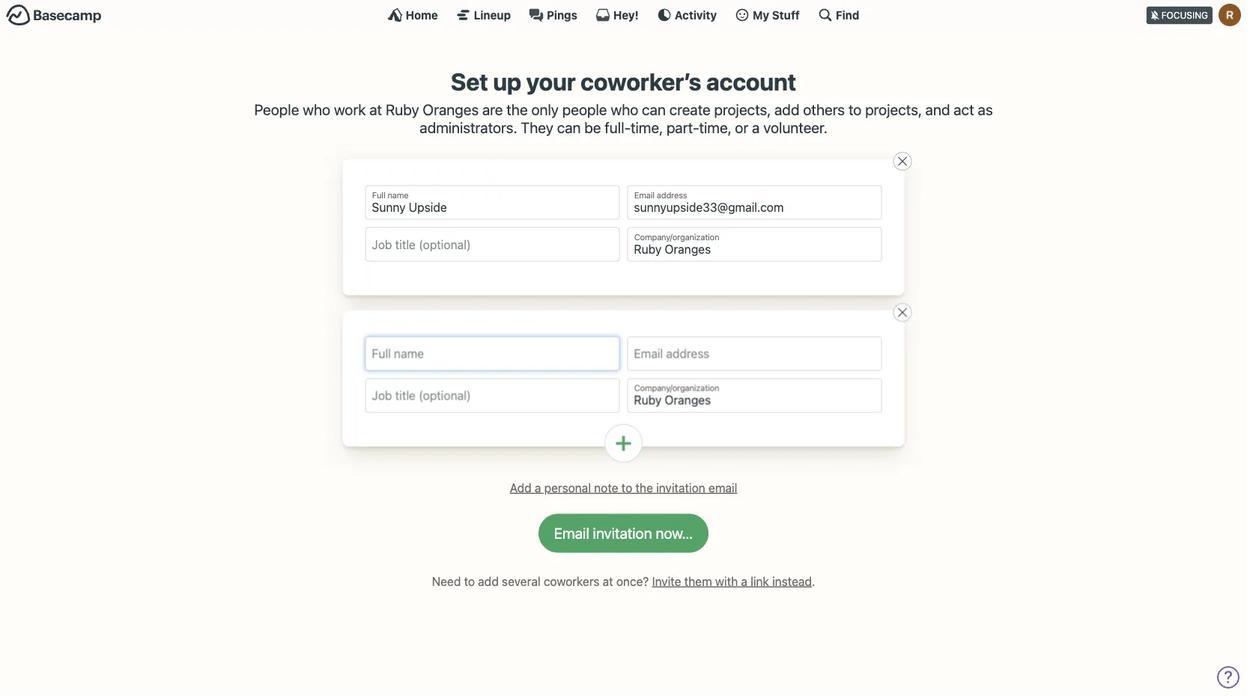 Task type: vqa. For each thing, say whether or not it's contained in the screenshot.
the bottommost at
yes



Task type: describe. For each thing, give the bounding box(es) containing it.
set
[[451, 67, 488, 96]]

name
[[388, 190, 409, 200]]

2 projects, from the left
[[865, 101, 922, 118]]

email
[[634, 190, 655, 200]]

focusing button
[[1147, 0, 1247, 29]]

others
[[803, 101, 845, 118]]

1 who from the left
[[303, 101, 330, 118]]

note
[[594, 481, 618, 495]]

full-
[[605, 119, 631, 136]]

with
[[715, 575, 738, 589]]

home
[[406, 8, 438, 21]]

invite
[[652, 575, 681, 589]]

find button
[[818, 7, 860, 22]]

them
[[684, 575, 712, 589]]

personal
[[544, 481, 591, 495]]

activity
[[675, 8, 717, 21]]

act
[[954, 101, 974, 118]]

up
[[493, 67, 521, 96]]

coworkers
[[544, 575, 600, 589]]

to inside button
[[622, 481, 632, 495]]

add inside set up your coworker's account people who work at ruby oranges are the only people who can create projects, add others to projects, and act as administrators. they can be full-time, part-time, or a volunteer.
[[775, 101, 800, 118]]

add a personal note to the invitation email
[[510, 481, 737, 495]]

several
[[502, 575, 541, 589]]

ruby
[[386, 101, 419, 118]]

hey! button
[[596, 7, 639, 22]]

full
[[372, 190, 386, 200]]

1 vertical spatial add
[[478, 575, 499, 589]]

1 full name text field from the top
[[365, 186, 620, 220]]

activity link
[[657, 7, 717, 22]]

administrators.
[[420, 119, 517, 136]]

invitation
[[656, 481, 706, 495]]

a inside button
[[535, 481, 541, 495]]

pings
[[547, 8, 578, 21]]

as
[[978, 101, 993, 118]]

and
[[926, 101, 950, 118]]

they
[[521, 119, 554, 136]]

2 who from the left
[[611, 101, 638, 118]]

stuff
[[772, 8, 800, 21]]

pings button
[[529, 7, 578, 22]]

my stuff button
[[735, 7, 800, 22]]

1 horizontal spatial a
[[741, 575, 748, 589]]

create
[[669, 101, 711, 118]]

or
[[735, 119, 749, 136]]

ruby image
[[1219, 4, 1241, 26]]

lineup link
[[456, 7, 511, 22]]

at inside set up your coworker's account people who work at ruby oranges are the only people who can create projects, add others to projects, and act as administrators. they can be full-time, part-time, or a volunteer.
[[369, 101, 382, 118]]

oranges
[[423, 101, 479, 118]]

account
[[706, 67, 797, 96]]



Task type: locate. For each thing, give the bounding box(es) containing it.
add
[[510, 481, 532, 495]]

2 email address email field from the top
[[627, 337, 882, 371]]

0 horizontal spatial projects,
[[714, 101, 771, 118]]

1 vertical spatial a
[[535, 481, 541, 495]]

to right the 'note'
[[622, 481, 632, 495]]

need to add several coworkers at once? invite them with a link instead .
[[432, 575, 815, 589]]

company/organization for company/organization text field
[[634, 384, 719, 394]]

0 horizontal spatial time,
[[631, 119, 663, 136]]

can
[[642, 101, 666, 118], [557, 119, 581, 136]]

a
[[752, 119, 760, 136], [535, 481, 541, 495], [741, 575, 748, 589]]

home link
[[388, 7, 438, 22]]

volunteer.
[[764, 119, 828, 136]]

the left "invitation"
[[636, 481, 653, 495]]

hey!
[[613, 8, 639, 21]]

1 email address email field from the top
[[627, 186, 882, 220]]

0 horizontal spatial a
[[535, 481, 541, 495]]

0 vertical spatial email address email field
[[627, 186, 882, 220]]

set up your coworker's account people who work at ruby oranges are the only people who can create projects, add others to projects, and act as administrators. they can be full-time, part-time, or a volunteer.
[[254, 67, 993, 136]]

work
[[334, 101, 366, 118]]

be
[[585, 119, 601, 136]]

0 horizontal spatial can
[[557, 119, 581, 136]]

my stuff
[[753, 8, 800, 21]]

0 horizontal spatial the
[[507, 101, 528, 118]]

2 vertical spatial a
[[741, 575, 748, 589]]

1 vertical spatial the
[[636, 481, 653, 495]]

who
[[303, 101, 330, 118], [611, 101, 638, 118]]

time, left part-
[[631, 119, 663, 136]]

are
[[482, 101, 503, 118]]

0 vertical spatial to
[[849, 101, 862, 118]]

1 company/organization from the top
[[634, 232, 719, 242]]

0 vertical spatial at
[[369, 101, 382, 118]]

only
[[531, 101, 559, 118]]

0 horizontal spatial at
[[369, 101, 382, 118]]

to
[[849, 101, 862, 118], [622, 481, 632, 495], [464, 575, 475, 589]]

2 time, from the left
[[699, 119, 732, 136]]

lineup
[[474, 8, 511, 21]]

1 horizontal spatial can
[[642, 101, 666, 118]]

add up volunteer.
[[775, 101, 800, 118]]

1 horizontal spatial time,
[[699, 119, 732, 136]]

1 vertical spatial full name text field
[[365, 337, 620, 371]]

1 horizontal spatial to
[[622, 481, 632, 495]]

add left several
[[478, 575, 499, 589]]

0 horizontal spatial who
[[303, 101, 330, 118]]

0 horizontal spatial add
[[478, 575, 499, 589]]

Company/organization text field
[[627, 379, 882, 413]]

0 vertical spatial add
[[775, 101, 800, 118]]

coworker's
[[581, 67, 701, 96]]

at
[[369, 101, 382, 118], [603, 575, 613, 589]]

the
[[507, 101, 528, 118], [636, 481, 653, 495]]

projects, up or
[[714, 101, 771, 118]]

1 time, from the left
[[631, 119, 663, 136]]

0 horizontal spatial to
[[464, 575, 475, 589]]

who up the "full-"
[[611, 101, 638, 118]]

instead
[[772, 575, 812, 589]]

a left link
[[741, 575, 748, 589]]

invite them with a link instead link
[[652, 575, 812, 589]]

1 horizontal spatial who
[[611, 101, 638, 118]]

0 vertical spatial full name text field
[[365, 186, 620, 220]]

at right work
[[369, 101, 382, 118]]

add a personal note to the invitation email button
[[504, 477, 743, 499]]

1 projects, from the left
[[714, 101, 771, 118]]

1 vertical spatial email address email field
[[627, 337, 882, 371]]

to right need
[[464, 575, 475, 589]]

your
[[526, 67, 576, 96]]

at left once?
[[603, 575, 613, 589]]

2 full name text field from the top
[[365, 337, 620, 371]]

address
[[657, 190, 687, 200]]

Job title (optional) text field
[[365, 379, 620, 413]]

Email address email field
[[627, 186, 882, 220], [627, 337, 882, 371]]

2 vertical spatial to
[[464, 575, 475, 589]]

the inside set up your coworker's account people who work at ruby oranges are the only people who can create projects, add others to projects, and act as administrators. they can be full-time, part-time, or a volunteer.
[[507, 101, 528, 118]]

email
[[709, 481, 737, 495]]

a inside set up your coworker's account people who work at ruby oranges are the only people who can create projects, add others to projects, and act as administrators. they can be full-time, part-time, or a volunteer.
[[752, 119, 760, 136]]

1 vertical spatial company/organization
[[634, 384, 719, 394]]

my
[[753, 8, 770, 21]]

once?
[[616, 575, 649, 589]]

can left "be" on the top left of the page
[[557, 119, 581, 136]]

1 vertical spatial to
[[622, 481, 632, 495]]

projects,
[[714, 101, 771, 118], [865, 101, 922, 118]]

full name text field up job title (optional) text box
[[365, 337, 620, 371]]

company/organization for company/organization text box
[[634, 232, 719, 242]]

link
[[751, 575, 769, 589]]

can down the coworker's
[[642, 101, 666, 118]]

part-
[[667, 119, 699, 136]]

the right the are
[[507, 101, 528, 118]]

people
[[562, 101, 607, 118]]

email address
[[634, 190, 687, 200]]

None submit
[[539, 514, 709, 553]]

2 company/organization from the top
[[634, 384, 719, 394]]

find
[[836, 8, 860, 21]]

full name text field up job title (optional) text field
[[365, 186, 620, 220]]

to inside set up your coworker's account people who work at ruby oranges are the only people who can create projects, add others to projects, and act as administrators. they can be full-time, part-time, or a volunteer.
[[849, 101, 862, 118]]

0 vertical spatial the
[[507, 101, 528, 118]]

.
[[812, 575, 815, 589]]

1 horizontal spatial projects,
[[865, 101, 922, 118]]

0 vertical spatial a
[[752, 119, 760, 136]]

1 horizontal spatial at
[[603, 575, 613, 589]]

who left work
[[303, 101, 330, 118]]

1 vertical spatial at
[[603, 575, 613, 589]]

switch accounts image
[[6, 4, 102, 27]]

email address email field up company/organization text box
[[627, 186, 882, 220]]

need
[[432, 575, 461, 589]]

add
[[775, 101, 800, 118], [478, 575, 499, 589]]

main element
[[0, 0, 1247, 29]]

a right or
[[752, 119, 760, 136]]

to right "others"
[[849, 101, 862, 118]]

Job title (optional) text field
[[365, 227, 620, 262]]

email address email field up company/organization text field
[[627, 337, 882, 371]]

Company/organization text field
[[627, 227, 882, 262]]

projects, left and
[[865, 101, 922, 118]]

Full name text field
[[365, 186, 620, 220], [365, 337, 620, 371]]

full name
[[372, 190, 409, 200]]

company/organization
[[634, 232, 719, 242], [634, 384, 719, 394]]

1 horizontal spatial the
[[636, 481, 653, 495]]

2 horizontal spatial to
[[849, 101, 862, 118]]

time, left or
[[699, 119, 732, 136]]

the inside button
[[636, 481, 653, 495]]

a right add
[[535, 481, 541, 495]]

people
[[254, 101, 299, 118]]

2 horizontal spatial a
[[752, 119, 760, 136]]

1 horizontal spatial add
[[775, 101, 800, 118]]

focusing
[[1162, 10, 1208, 21]]

time,
[[631, 119, 663, 136], [699, 119, 732, 136]]

0 vertical spatial company/organization
[[634, 232, 719, 242]]



